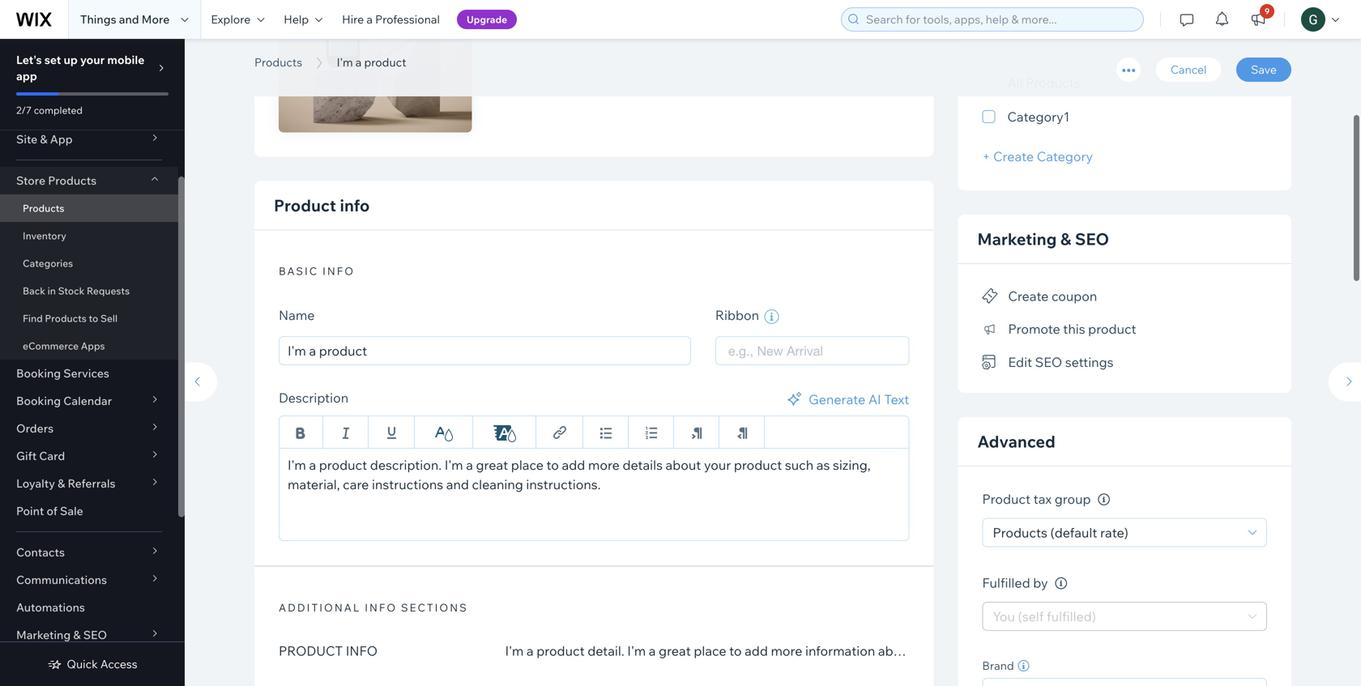 Task type: describe. For each thing, give the bounding box(es) containing it.
great
[[476, 457, 508, 473]]

site & app button
[[0, 126, 178, 153]]

card
[[39, 449, 65, 463]]

products up ecommerce apps
[[45, 312, 87, 325]]

& for marketing & seo popup button
[[73, 628, 81, 642]]

orders
[[16, 421, 54, 436]]

+
[[983, 148, 991, 165]]

to inside 'sidebar' element
[[89, 312, 98, 325]]

site
[[16, 132, 37, 146]]

i'm down 'hire'
[[337, 55, 353, 69]]

back
[[23, 285, 45, 297]]

inventory
[[23, 230, 66, 242]]

stock
[[58, 285, 85, 297]]

a up "material,"
[[309, 457, 316, 473]]

info for basic
[[323, 265, 355, 278]]

marketing inside i'm a product "form"
[[978, 229, 1057, 249]]

info tooltip image for rate)
[[1098, 494, 1111, 506]]

things
[[80, 12, 116, 26]]

product down hire a professional link
[[364, 55, 406, 69]]

automations
[[16, 601, 85, 615]]

as
[[817, 457, 830, 473]]

products down product tax group
[[993, 525, 1048, 541]]

product inside "button"
[[1089, 321, 1137, 337]]

app
[[16, 69, 37, 83]]

sell
[[100, 312, 118, 325]]

products up "category1"
[[1026, 75, 1081, 91]]

communications button
[[0, 567, 178, 594]]

product for product tax group
[[983, 491, 1031, 507]]

info tooltip image for fulfilled)
[[1055, 578, 1068, 590]]

by
[[1034, 575, 1049, 591]]

product up care
[[319, 457, 367, 473]]

i'm up "material,"
[[288, 457, 306, 473]]

gift card button
[[0, 443, 178, 470]]

marketing & seo inside i'm a product "form"
[[978, 229, 1110, 249]]

0 vertical spatial seo
[[1075, 229, 1110, 249]]

upgrade
[[467, 13, 508, 26]]

all products
[[1008, 75, 1081, 91]]

let's
[[16, 53, 42, 67]]

a left great
[[466, 457, 473, 473]]

care
[[343, 477, 369, 493]]

i'm left great
[[445, 457, 463, 473]]

more
[[142, 12, 170, 26]]

in
[[48, 285, 56, 297]]

ecommerce apps
[[23, 340, 105, 352]]

hire
[[342, 12, 364, 26]]

find products to sell link
[[0, 305, 178, 332]]

explore
[[211, 12, 251, 26]]

products link inside i'm a product "form"
[[246, 54, 311, 71]]

about
[[666, 457, 701, 473]]

additional
[[279, 601, 361, 615]]

a down help
[[303, 35, 319, 72]]

promote image
[[983, 322, 999, 337]]

hire a professional
[[342, 12, 440, 26]]

point
[[16, 504, 44, 518]]

your inside i'm a product description. i'm a great place to add more details about your product such as sizing, material, care instructions and cleaning instructions.
[[704, 457, 731, 473]]

booking services
[[16, 366, 109, 381]]

store
[[16, 173, 45, 188]]

edit seo settings
[[1009, 354, 1114, 371]]

sections
[[401, 601, 468, 615]]

info for product
[[340, 195, 370, 216]]

marketing inside popup button
[[16, 628, 71, 642]]

mobile
[[107, 53, 145, 67]]

text
[[885, 391, 910, 408]]

and inside i'm a product description. i'm a great place to add more details about your product such as sizing, material, care instructions and cleaning instructions.
[[446, 477, 469, 493]]

access
[[100, 657, 138, 672]]

tax
[[1034, 491, 1052, 507]]

cancel button
[[1157, 58, 1222, 82]]

find products to sell
[[23, 312, 118, 325]]

product left such
[[734, 457, 782, 473]]

ai
[[869, 391, 882, 408]]

orders button
[[0, 415, 178, 443]]

coupon
[[1052, 288, 1098, 304]]

communications
[[16, 573, 107, 587]]

add
[[562, 457, 585, 473]]

generate
[[809, 391, 866, 408]]

product info
[[279, 643, 378, 659]]

ecommerce
[[23, 340, 79, 352]]

promote this product button
[[983, 317, 1137, 340]]

hire a professional link
[[332, 0, 450, 39]]

material,
[[288, 477, 340, 493]]

ribbon
[[716, 307, 762, 323]]

point of sale link
[[0, 498, 178, 525]]

app
[[50, 132, 73, 146]]

loyalty & referrals button
[[0, 470, 178, 498]]

products (default rate)
[[993, 525, 1129, 541]]

booking services link
[[0, 360, 178, 387]]

back in stock requests link
[[0, 277, 178, 305]]

product down hire a professional
[[326, 35, 438, 72]]

a down 'hire'
[[356, 55, 362, 69]]

gift card
[[16, 449, 65, 463]]

this
[[1064, 321, 1086, 337]]

seo inside button
[[1036, 354, 1063, 371]]

gift
[[16, 449, 37, 463]]

back in stock requests
[[23, 285, 130, 297]]

up
[[64, 53, 78, 67]]

categories link
[[0, 250, 178, 277]]

0 horizontal spatial and
[[119, 12, 139, 26]]

loyalty & referrals
[[16, 477, 116, 491]]

brand
[[983, 659, 1015, 673]]

you (self fulfilled)
[[993, 609, 1097, 625]]

referrals
[[68, 477, 116, 491]]

name
[[279, 307, 315, 323]]

cleaning
[[472, 477, 523, 493]]



Task type: locate. For each thing, give the bounding box(es) containing it.
booking calendar button
[[0, 387, 178, 415]]

product for product info
[[274, 195, 336, 216]]

info
[[346, 643, 378, 659]]

0 vertical spatial your
[[80, 53, 105, 67]]

marketing & seo
[[978, 229, 1110, 249], [16, 628, 107, 642]]

services
[[63, 366, 109, 381]]

to inside i'm a product description. i'm a great place to add more details about your product such as sizing, material, care instructions and cleaning instructions.
[[547, 457, 559, 473]]

1 horizontal spatial info tooltip image
[[1098, 494, 1111, 506]]

a right 'hire'
[[367, 12, 373, 26]]

a
[[367, 12, 373, 26], [303, 35, 319, 72], [356, 55, 362, 69], [309, 457, 316, 473], [466, 457, 473, 473]]

& right loyalty
[[58, 477, 65, 491]]

1 booking from the top
[[16, 366, 61, 381]]

and left cleaning
[[446, 477, 469, 493]]

1 horizontal spatial product
[[983, 491, 1031, 507]]

0 horizontal spatial to
[[89, 312, 98, 325]]

description
[[279, 390, 349, 406]]

info right basic
[[323, 265, 355, 278]]

0 horizontal spatial marketing & seo
[[16, 628, 107, 642]]

set
[[44, 53, 61, 67]]

generate ai text
[[809, 391, 910, 408]]

info tooltip image right group
[[1098, 494, 1111, 506]]

products down help
[[255, 55, 302, 69]]

category1
[[1008, 109, 1070, 125]]

contacts
[[16, 545, 65, 560]]

booking for booking calendar
[[16, 394, 61, 408]]

professional
[[375, 12, 440, 26]]

& for site & app popup button
[[40, 132, 48, 146]]

to left add
[[547, 457, 559, 473]]

0 horizontal spatial seo
[[83, 628, 107, 642]]

& inside dropdown button
[[58, 477, 65, 491]]

marketing
[[978, 229, 1057, 249], [16, 628, 71, 642]]

Search for tools, apps, help & more... field
[[862, 8, 1139, 31]]

fulfilled
[[983, 575, 1031, 591]]

edit seo settings button
[[983, 350, 1114, 374]]

booking
[[16, 366, 61, 381], [16, 394, 61, 408]]

settings
[[1066, 354, 1114, 371]]

advanced
[[978, 432, 1056, 452]]

0 vertical spatial product
[[274, 195, 336, 216]]

seo inside popup button
[[83, 628, 107, 642]]

Add a product name text field
[[279, 336, 691, 366]]

automations link
[[0, 594, 178, 622]]

Start typing a brand name field
[[988, 679, 1262, 687]]

save button
[[1237, 58, 1292, 82]]

find
[[23, 312, 43, 325]]

9 button
[[1241, 0, 1277, 39]]

+ create category
[[983, 148, 1094, 165]]

product up basic
[[274, 195, 336, 216]]

promote coupon image
[[983, 289, 999, 304]]

basic
[[279, 265, 319, 278]]

product right this on the right of the page
[[1089, 321, 1137, 337]]

inventory link
[[0, 222, 178, 250]]

products inside dropdown button
[[48, 173, 97, 188]]

0 horizontal spatial products link
[[0, 195, 178, 222]]

ecommerce apps link
[[0, 332, 178, 360]]

your right about
[[704, 457, 731, 473]]

&
[[40, 132, 48, 146], [1061, 229, 1072, 249], [58, 477, 65, 491], [73, 628, 81, 642]]

products link
[[246, 54, 311, 71], [0, 195, 178, 222]]

1 horizontal spatial marketing
[[978, 229, 1057, 249]]

sidebar element
[[0, 39, 185, 687]]

0 horizontal spatial your
[[80, 53, 105, 67]]

product
[[279, 643, 343, 659]]

0 vertical spatial and
[[119, 12, 139, 26]]

create up promote
[[1009, 288, 1049, 304]]

marketing & seo button
[[0, 622, 178, 649]]

product info
[[274, 195, 370, 216]]

upgrade button
[[457, 10, 517, 29]]

1 horizontal spatial marketing & seo
[[978, 229, 1110, 249]]

and left more
[[119, 12, 139, 26]]

2 booking from the top
[[16, 394, 61, 408]]

1 horizontal spatial products link
[[246, 54, 311, 71]]

save
[[1252, 62, 1277, 77]]

0 vertical spatial to
[[89, 312, 98, 325]]

products link down store products
[[0, 195, 178, 222]]

apps
[[81, 340, 105, 352]]

info tooltip image
[[1098, 494, 1111, 506], [1055, 578, 1068, 590]]

2 vertical spatial seo
[[83, 628, 107, 642]]

help
[[284, 12, 309, 26]]

point of sale
[[16, 504, 83, 518]]

0 vertical spatial create
[[994, 148, 1034, 165]]

1 vertical spatial create
[[1009, 288, 1049, 304]]

booking inside dropdown button
[[16, 394, 61, 408]]

& right site
[[40, 132, 48, 146]]

edit
[[1009, 354, 1033, 371]]

your right up
[[80, 53, 105, 67]]

0 horizontal spatial marketing
[[16, 628, 71, 642]]

details
[[623, 457, 663, 473]]

Select box search field
[[729, 337, 897, 365]]

help button
[[274, 0, 332, 39]]

fulfilled)
[[1047, 609, 1097, 625]]

& inside popup button
[[73, 628, 81, 642]]

0 vertical spatial info tooltip image
[[1098, 494, 1111, 506]]

quick access button
[[47, 657, 138, 672]]

products up inventory
[[23, 202, 64, 214]]

2 vertical spatial info
[[365, 601, 397, 615]]

booking up orders
[[16, 394, 61, 408]]

more
[[588, 457, 620, 473]]

1 horizontal spatial seo
[[1036, 354, 1063, 371]]

& inside i'm a product "form"
[[1061, 229, 1072, 249]]

1 vertical spatial seo
[[1036, 354, 1063, 371]]

info up basic info
[[340, 195, 370, 216]]

i'm
[[255, 35, 297, 72], [337, 55, 353, 69], [288, 457, 306, 473], [445, 457, 463, 473]]

0 vertical spatial marketing
[[978, 229, 1057, 249]]

store products button
[[0, 167, 178, 195]]

marketing & seo down automations
[[16, 628, 107, 642]]

1 horizontal spatial to
[[547, 457, 559, 473]]

create coupon button
[[983, 284, 1098, 307]]

1 vertical spatial info tooltip image
[[1055, 578, 1068, 590]]

all
[[1008, 75, 1023, 91]]

requests
[[87, 285, 130, 297]]

description.
[[370, 457, 442, 473]]

i'm a product form
[[177, 0, 1362, 687]]

product left tax
[[983, 491, 1031, 507]]

seo right edit
[[1036, 354, 1063, 371]]

seo down automations link
[[83, 628, 107, 642]]

booking down the ecommerce
[[16, 366, 61, 381]]

1 vertical spatial info
[[323, 265, 355, 278]]

and
[[119, 12, 139, 26], [446, 477, 469, 493]]

1 vertical spatial products link
[[0, 195, 178, 222]]

1 vertical spatial product
[[983, 491, 1031, 507]]

i'm a product description. i'm a great place to add more details about your product such as sizing, material, care instructions and cleaning instructions.
[[288, 457, 871, 493]]

category
[[1037, 148, 1094, 165]]

create coupon
[[1009, 288, 1098, 304]]

1 vertical spatial marketing
[[16, 628, 71, 642]]

you
[[993, 609, 1016, 625]]

i'm down help
[[255, 35, 297, 72]]

to left sell in the top of the page
[[89, 312, 98, 325]]

product
[[274, 195, 336, 216], [983, 491, 1031, 507]]

products link down help
[[246, 54, 311, 71]]

place
[[511, 457, 544, 473]]

0 vertical spatial info
[[340, 195, 370, 216]]

0 horizontal spatial product
[[274, 195, 336, 216]]

cancel
[[1171, 62, 1207, 77]]

(default
[[1051, 525, 1098, 541]]

& up quick
[[73, 628, 81, 642]]

0 horizontal spatial info tooltip image
[[1055, 578, 1068, 590]]

marketing down automations
[[16, 628, 71, 642]]

site & app
[[16, 132, 73, 146]]

0 vertical spatial products link
[[246, 54, 311, 71]]

things and more
[[80, 12, 170, 26]]

completed
[[34, 104, 83, 116]]

2 horizontal spatial seo
[[1075, 229, 1110, 249]]

1 vertical spatial and
[[446, 477, 469, 493]]

seo settings image
[[983, 355, 999, 370]]

2/7
[[16, 104, 32, 116]]

quick
[[67, 657, 98, 672]]

false text field
[[279, 448, 910, 541]]

& inside popup button
[[40, 132, 48, 146]]

marketing & seo inside popup button
[[16, 628, 107, 642]]

additional info sections
[[279, 601, 468, 615]]

promote
[[1009, 321, 1061, 337]]

& for loyalty & referrals dropdown button
[[58, 477, 65, 491]]

1 horizontal spatial and
[[446, 477, 469, 493]]

product tax group
[[983, 491, 1094, 507]]

let's set up your mobile app
[[16, 53, 145, 83]]

create right the +
[[994, 148, 1034, 165]]

1 horizontal spatial your
[[704, 457, 731, 473]]

sale
[[60, 504, 83, 518]]

your inside let's set up your mobile app
[[80, 53, 105, 67]]

booking for booking services
[[16, 366, 61, 381]]

info up info
[[365, 601, 397, 615]]

info tooltip image right by
[[1055, 578, 1068, 590]]

products
[[255, 55, 302, 69], [1026, 75, 1081, 91], [48, 173, 97, 188], [23, 202, 64, 214], [45, 312, 87, 325], [993, 525, 1048, 541]]

0 vertical spatial marketing & seo
[[978, 229, 1110, 249]]

such
[[785, 457, 814, 473]]

instructions
[[372, 477, 444, 493]]

info for additional
[[365, 601, 397, 615]]

fulfilled by
[[983, 575, 1049, 591]]

0 vertical spatial booking
[[16, 366, 61, 381]]

1 vertical spatial your
[[704, 457, 731, 473]]

marketing up the create coupon button
[[978, 229, 1057, 249]]

& up coupon
[[1061, 229, 1072, 249]]

create inside button
[[1009, 288, 1049, 304]]

1 vertical spatial marketing & seo
[[16, 628, 107, 642]]

store products
[[16, 173, 97, 188]]

products right store
[[48, 173, 97, 188]]

marketing & seo up the create coupon button
[[978, 229, 1110, 249]]

seo up coupon
[[1075, 229, 1110, 249]]

1 vertical spatial to
[[547, 457, 559, 473]]

1 vertical spatial booking
[[16, 394, 61, 408]]



Task type: vqa. For each thing, say whether or not it's contained in the screenshot.
ADDITIONAL
yes



